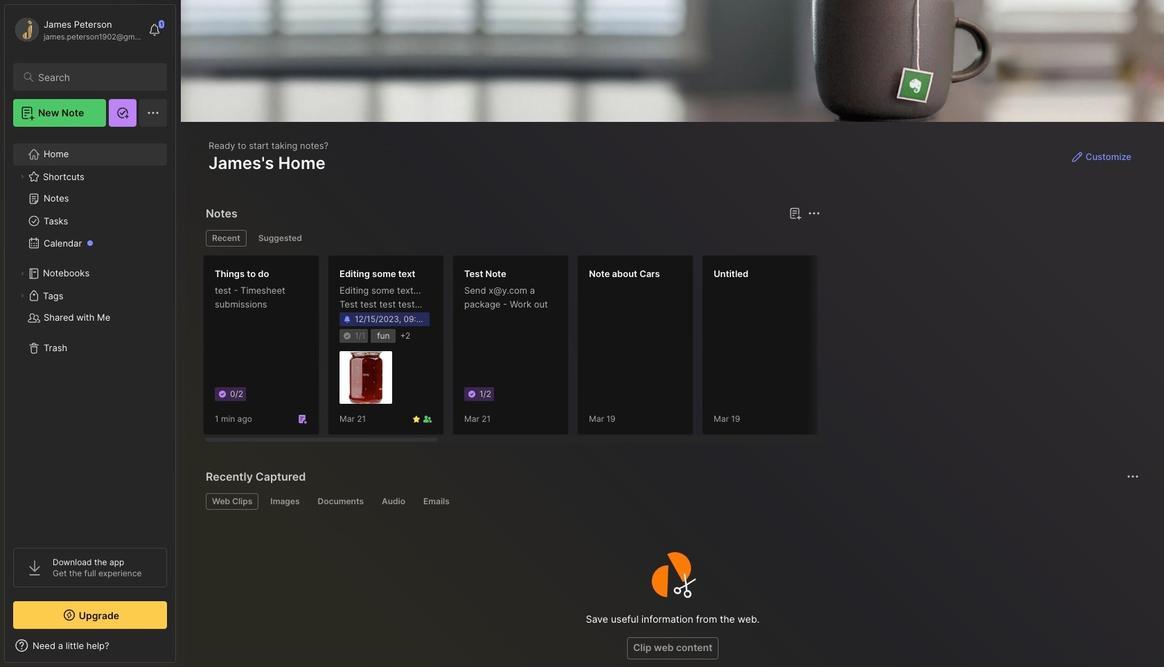 Task type: locate. For each thing, give the bounding box(es) containing it.
1 vertical spatial tab list
[[206, 493, 1137, 510]]

none search field inside main "element"
[[38, 69, 155, 85]]

expand notebooks image
[[18, 270, 26, 278]]

tree inside main "element"
[[5, 135, 175, 536]]

row group
[[203, 255, 1164, 444]]

None search field
[[38, 69, 155, 85]]

2 tab list from the top
[[206, 493, 1137, 510]]

tab
[[206, 230, 247, 247], [252, 230, 308, 247], [206, 493, 259, 510], [264, 493, 306, 510], [312, 493, 370, 510], [376, 493, 412, 510], [417, 493, 456, 510]]

tab list
[[206, 230, 819, 247], [206, 493, 1137, 510]]

tree
[[5, 135, 175, 536]]

Account field
[[13, 16, 141, 44]]

0 vertical spatial tab list
[[206, 230, 819, 247]]



Task type: describe. For each thing, give the bounding box(es) containing it.
more actions image
[[806, 205, 823, 222]]

click to collapse image
[[175, 642, 185, 658]]

thumbnail image
[[340, 352, 392, 404]]

main element
[[0, 0, 180, 667]]

WHAT'S NEW field
[[5, 635, 175, 657]]

1 tab list from the top
[[206, 230, 819, 247]]

Search text field
[[38, 71, 155, 84]]

More actions field
[[805, 204, 824, 223]]

expand tags image
[[18, 292, 26, 300]]



Task type: vqa. For each thing, say whether or not it's contained in the screenshot.
the bottommost 'tab list'
yes



